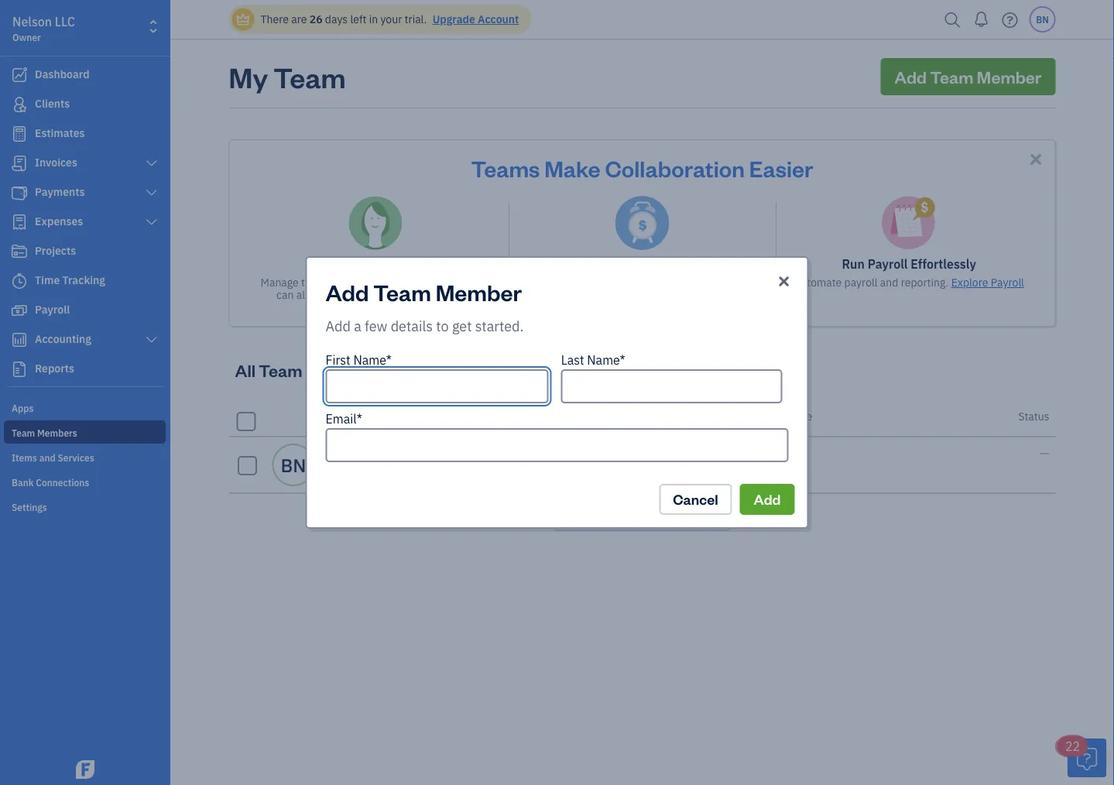 Task type: locate. For each thing, give the bounding box(es) containing it.
add a few details to get started.
[[326, 317, 524, 335]]

view roles
[[375, 300, 429, 315]]

1 horizontal spatial name*
[[587, 352, 626, 368]]

easy,
[[603, 275, 628, 290]]

0 horizontal spatial tracking
[[525, 275, 566, 290]]

tracking
[[651, 256, 700, 272], [525, 275, 566, 290]]

0 horizontal spatial nelson
[[12, 14, 52, 30]]

0 vertical spatial nelson
[[12, 14, 52, 30]]

can left also
[[277, 288, 294, 302]]

1 vertical spatial tracking
[[525, 275, 566, 290]]

dashboard image
[[10, 67, 29, 83]]

/ left job
[[360, 409, 364, 424]]

name* down few at the top of page
[[354, 352, 392, 368]]

add team member
[[895, 65, 1042, 88], [326, 277, 522, 306]]

1 vertical spatial payroll
[[991, 275, 1025, 290]]

member up information
[[387, 256, 434, 272]]

team
[[274, 58, 346, 95], [931, 65, 974, 88], [353, 256, 384, 272], [585, 256, 616, 272], [374, 277, 431, 306], [259, 359, 302, 381], [638, 509, 667, 523]]

view for view deleted team members
[[568, 509, 593, 523]]

rate
[[734, 409, 757, 424], [790, 409, 813, 424]]

roles
[[353, 288, 377, 302]]

run
[[842, 256, 865, 272]]

nelson
[[12, 14, 52, 30], [353, 445, 392, 461]]

for
[[432, 275, 445, 290]]

1 vertical spatial view
[[568, 509, 593, 523]]

1 rate from the left
[[734, 409, 757, 424]]

first
[[326, 352, 351, 368]]

add team member dialog
[[0, 238, 1115, 548]]

invoice image
[[10, 156, 29, 171]]

1 vertical spatial member
[[387, 256, 434, 272]]

0 horizontal spatial members
[[306, 359, 379, 381]]

can
[[743, 275, 761, 290], [277, 288, 294, 302]]

payment image
[[10, 185, 29, 201]]

there are 26 days left in your trial. upgrade account
[[261, 12, 519, 26]]

2 / from the left
[[759, 409, 764, 424]]

1 horizontal spatial to
[[436, 317, 449, 335]]

name* for first name*
[[354, 352, 392, 368]]

cancel button
[[659, 484, 733, 515]]

bn
[[281, 453, 306, 477]]

1 horizontal spatial tracking
[[651, 256, 700, 272]]

project image
[[10, 244, 29, 260]]

1 horizontal spatial /
[[759, 409, 764, 424]]

view left deleted
[[568, 509, 593, 523]]

team inside team time tracking tracking time is easy, everyone that's invited can track time.
[[585, 256, 616, 272]]

email*
[[326, 411, 362, 427]]

0 vertical spatial add team member
[[895, 65, 1042, 88]]

1 horizontal spatial rate
[[790, 409, 813, 424]]

0 horizontal spatial to
[[379, 288, 389, 302]]

can inside manage team member information for free. you can also assign roles to collaborate more efficiently.
[[277, 288, 294, 302]]

owner inside nelson llc owner
[[12, 31, 41, 43]]

efficiently.
[[323, 300, 373, 315]]

owner
[[12, 31, 41, 43], [512, 445, 548, 461]]

4 chevron large down image from the top
[[145, 334, 159, 346]]

rate right "cost" on the bottom right of page
[[790, 409, 813, 424]]

1 name* from the left
[[354, 352, 392, 368]]

tracking left time
[[525, 275, 566, 290]]

1 vertical spatial a
[[354, 317, 362, 335]]

chevron large down image
[[145, 157, 159, 170], [145, 187, 159, 199], [145, 216, 159, 229], [145, 334, 159, 346]]

members
[[306, 359, 379, 381], [669, 509, 718, 523]]

1 chevron large down image from the top
[[145, 157, 159, 170]]

can inside team time tracking tracking time is easy, everyone that's invited can track time.
[[743, 275, 761, 290]]

a for few
[[354, 317, 362, 335]]

view up few at the top of page
[[375, 300, 399, 315]]

member
[[978, 65, 1042, 88], [387, 256, 434, 272], [436, 277, 522, 306]]

0 vertical spatial to
[[379, 288, 389, 302]]

estimate image
[[10, 126, 29, 142]]

name* right last
[[587, 352, 626, 368]]

add button
[[740, 484, 795, 515]]

go to help image
[[998, 8, 1023, 31]]

information
[[373, 275, 429, 290]]

1 horizontal spatial view
[[568, 509, 593, 523]]

search image
[[941, 8, 966, 31]]

tracking up "that's"
[[651, 256, 700, 272]]

1 horizontal spatial add team member
[[895, 65, 1042, 88]]

0 horizontal spatial /
[[360, 409, 364, 424]]

rate left "cost" on the bottom right of page
[[734, 409, 757, 424]]

0 horizontal spatial member
[[387, 256, 434, 272]]

add
[[895, 65, 927, 88], [317, 256, 340, 272], [326, 277, 369, 306], [326, 317, 351, 335], [754, 490, 781, 509]]

payroll right explore at right
[[991, 275, 1025, 290]]

ben
[[328, 445, 350, 461]]

1 vertical spatial to
[[436, 317, 449, 335]]

3 chevron large down image from the top
[[145, 216, 159, 229]]

a up "member"
[[343, 256, 350, 272]]

team time tracking image
[[615, 196, 670, 250]]

all
[[235, 359, 256, 381]]

view deleted team members
[[568, 509, 718, 523]]

0 vertical spatial a
[[343, 256, 350, 272]]

0 vertical spatial payroll
[[868, 256, 908, 272]]

0 horizontal spatial name*
[[354, 352, 392, 368]]

view
[[375, 300, 399, 315], [568, 509, 593, 523]]

2 vertical spatial member
[[436, 277, 522, 306]]

/
[[360, 409, 364, 424], [759, 409, 764, 424]]

nelson right the ben
[[353, 445, 392, 461]]

member inside button
[[978, 65, 1042, 88]]

last
[[561, 352, 585, 368]]

0 vertical spatial view
[[375, 300, 399, 315]]

0 horizontal spatial can
[[277, 288, 294, 302]]

add inside button
[[895, 65, 927, 88]]

1 vertical spatial nelson
[[353, 445, 392, 461]]

that's
[[678, 275, 705, 290]]

all team members
[[235, 359, 379, 381]]

1 vertical spatial members
[[669, 509, 718, 523]]

nelson llc owner
[[12, 14, 75, 43]]

1 / from the left
[[360, 409, 364, 424]]

0 vertical spatial tracking
[[651, 256, 700, 272]]

members left add button
[[669, 509, 718, 523]]

name* for last name*
[[587, 352, 626, 368]]

chevron large down image for payment image
[[145, 187, 159, 199]]

chevron large down image for invoice "image"
[[145, 157, 159, 170]]

deleted
[[595, 509, 636, 523]]

owner up the dashboard image
[[12, 31, 41, 43]]

get
[[452, 317, 472, 335]]

1 horizontal spatial owner
[[512, 445, 548, 461]]

1 horizontal spatial can
[[743, 275, 761, 290]]

days
[[325, 12, 348, 26]]

0 horizontal spatial add team member
[[326, 277, 522, 306]]

1 vertical spatial add team member
[[326, 277, 522, 306]]

settings image
[[12, 500, 166, 513]]

money image
[[10, 303, 29, 318]]

0 vertical spatial member
[[978, 65, 1042, 88]]

to
[[379, 288, 389, 302], [436, 317, 449, 335]]

2 chevron large down image from the top
[[145, 187, 159, 199]]

team
[[301, 275, 326, 290]]

title
[[387, 409, 408, 424]]

a left few at the top of page
[[354, 317, 362, 335]]

member up 'get'
[[436, 277, 522, 306]]

chart image
[[10, 332, 29, 348]]

1 horizontal spatial member
[[436, 277, 522, 306]]

1 horizontal spatial nelson
[[353, 445, 392, 461]]

view inside "link"
[[568, 509, 593, 523]]

crown image
[[235, 11, 251, 28]]

upgrade account link
[[430, 12, 519, 26]]

payroll
[[845, 275, 878, 290]]

0 horizontal spatial payroll
[[868, 256, 908, 272]]

to left 'get'
[[436, 317, 449, 335]]

add inside button
[[754, 490, 781, 509]]

is
[[593, 275, 601, 290]]

name*
[[354, 352, 392, 368], [587, 352, 626, 368]]

nelson left llc
[[12, 14, 52, 30]]

teams
[[471, 153, 540, 182]]

0 horizontal spatial rate
[[734, 409, 757, 424]]

2 name* from the left
[[587, 352, 626, 368]]

1 horizontal spatial a
[[354, 317, 362, 335]]

members up name
[[306, 359, 379, 381]]

nelson inside nelson llc owner
[[12, 14, 52, 30]]

0 horizontal spatial view
[[375, 300, 399, 315]]

roles
[[402, 300, 429, 315]]

job
[[366, 409, 384, 424]]

payroll up and
[[868, 256, 908, 272]]

client image
[[10, 97, 29, 112]]

your
[[381, 12, 402, 26]]

to right roles
[[379, 288, 389, 302]]

1 horizontal spatial members
[[669, 509, 718, 523]]

a
[[343, 256, 350, 272], [354, 317, 362, 335]]

member down go to help icon
[[978, 65, 1042, 88]]

Email* email field
[[326, 428, 789, 462]]

2 horizontal spatial member
[[978, 65, 1042, 88]]

a inside dialog
[[354, 317, 362, 335]]

0 vertical spatial owner
[[12, 31, 41, 43]]

manage
[[261, 275, 299, 290]]

0 horizontal spatial owner
[[12, 31, 41, 43]]

/ left "cost" on the bottom right of page
[[759, 409, 764, 424]]

manage team member information for free. you can also assign roles to collaborate more efficiently.
[[261, 275, 490, 315]]

my
[[229, 58, 268, 95]]

owner down role
[[512, 445, 548, 461]]

payroll
[[868, 256, 908, 272], [991, 275, 1025, 290]]

0 horizontal spatial a
[[343, 256, 350, 272]]

more
[[449, 288, 475, 302]]

can right invited at the top right
[[743, 275, 761, 290]]

teams make collaboration easier
[[471, 153, 814, 182]]

effortlessly
[[911, 256, 977, 272]]

First Name* text field
[[326, 370, 549, 404]]



Task type: vqa. For each thing, say whether or not it's contained in the screenshot.
Star Your Favorite Reports Invoice & Expense Reports
no



Task type: describe. For each thing, give the bounding box(es) containing it.
reporting.
[[902, 275, 949, 290]]

first name*
[[326, 352, 392, 368]]

time
[[568, 275, 590, 290]]

name
[[328, 409, 357, 424]]

chevron large down image for chart icon
[[145, 334, 159, 346]]

nelson inside ben nelson —
[[353, 445, 392, 461]]

time
[[619, 256, 648, 272]]

upgrade
[[433, 12, 475, 26]]

you
[[472, 275, 490, 290]]

view for view roles
[[375, 300, 399, 315]]

close image
[[776, 272, 792, 290]]

team inside button
[[931, 65, 974, 88]]

a for team
[[343, 256, 350, 272]]

account
[[478, 12, 519, 26]]

items and services image
[[12, 451, 166, 463]]

everyone
[[631, 275, 675, 290]]

name / job title
[[328, 409, 408, 424]]

billable rate / cost rate
[[695, 409, 813, 424]]

llc
[[55, 14, 75, 30]]

chevron large down image for expense icon
[[145, 216, 159, 229]]

started.
[[475, 317, 524, 335]]

few
[[365, 317, 388, 335]]

team members image
[[12, 426, 166, 438]]

are
[[291, 12, 307, 26]]

left
[[350, 12, 367, 26]]

cost
[[766, 409, 788, 424]]

member inside dialog
[[436, 277, 522, 306]]

there
[[261, 12, 289, 26]]

apps image
[[12, 401, 166, 414]]

invited
[[708, 275, 741, 290]]

add team member inside button
[[895, 65, 1042, 88]]

bank connections image
[[12, 476, 166, 488]]

team time tracking tracking time is easy, everyone that's invited can track time.
[[525, 256, 761, 302]]

add team member button
[[881, 58, 1056, 95]]

easier
[[750, 153, 814, 182]]

expense image
[[10, 215, 29, 230]]

status
[[1019, 409, 1050, 424]]

time.
[[615, 288, 640, 302]]

last name*
[[561, 352, 626, 368]]

timer image
[[10, 273, 29, 289]]

automate
[[794, 275, 842, 290]]

members inside view deleted team members "link"
[[669, 509, 718, 523]]

collaborate
[[392, 288, 447, 302]]

main element
[[0, 0, 209, 786]]

1 vertical spatial owner
[[512, 445, 548, 461]]

and
[[881, 275, 899, 290]]

details
[[391, 317, 433, 335]]

view deleted team members link
[[554, 500, 732, 531]]

track
[[588, 288, 613, 302]]

billable
[[695, 409, 732, 424]]

0 vertical spatial members
[[306, 359, 379, 381]]

explore
[[952, 275, 989, 290]]

member
[[329, 275, 370, 290]]

also
[[297, 288, 317, 302]]

1 horizontal spatial payroll
[[991, 275, 1025, 290]]

close image
[[1028, 150, 1045, 168]]

add a team member image
[[348, 196, 403, 250]]

add a team member
[[317, 256, 434, 272]]

freshbooks image
[[73, 761, 98, 779]]

cancel
[[673, 490, 719, 509]]

run payroll effortlessly automate payroll and reporting. explore payroll
[[794, 256, 1025, 290]]

role
[[512, 409, 533, 424]]

in
[[369, 12, 378, 26]]

trial.
[[405, 12, 427, 26]]

free.
[[448, 275, 470, 290]]

team inside dialog
[[374, 277, 431, 306]]

assign
[[319, 288, 350, 302]]

report image
[[10, 362, 29, 377]]

team inside "link"
[[638, 509, 667, 523]]

collaboration
[[605, 153, 745, 182]]

run payroll effortlessly image
[[883, 196, 937, 250]]

Last Name* text field
[[561, 370, 783, 404]]

26
[[310, 12, 323, 26]]

make
[[545, 153, 601, 182]]

to inside add team member dialog
[[436, 317, 449, 335]]

add team member inside dialog
[[326, 277, 522, 306]]

to inside manage team member information for free. you can also assign roles to collaborate more efficiently.
[[379, 288, 389, 302]]

ben nelson —
[[328, 445, 392, 476]]

2 rate from the left
[[790, 409, 813, 424]]

my team
[[229, 58, 346, 95]]

—
[[328, 461, 337, 476]]



